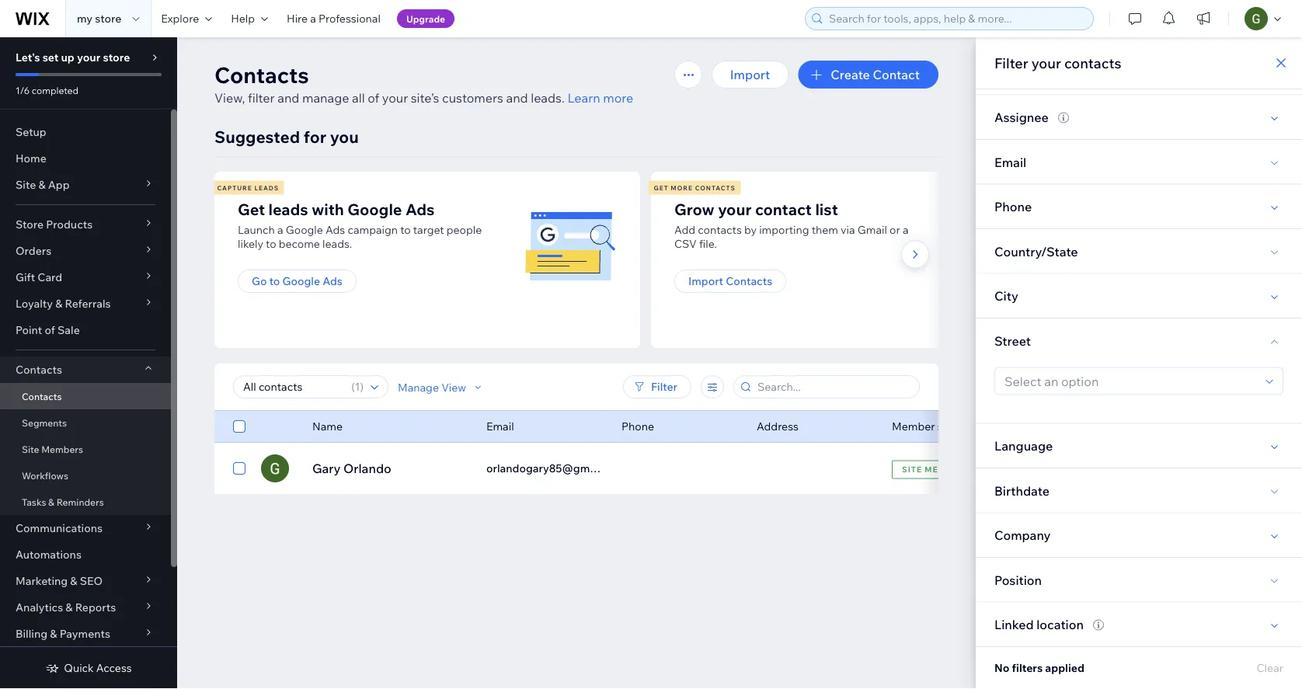 Task type: locate. For each thing, give the bounding box(es) containing it.
1 horizontal spatial filter
[[995, 54, 1028, 71]]

members
[[41, 443, 83, 455]]

1 and from the left
[[278, 90, 299, 106]]

go to google ads
[[252, 274, 343, 288]]

completed
[[32, 84, 78, 96]]

google up campaign
[[348, 199, 402, 219]]

gift card
[[16, 270, 62, 284]]

1 horizontal spatial of
[[368, 90, 379, 106]]

Search for tools, apps, help & more... field
[[824, 8, 1089, 30]]

leads. left the learn
[[531, 90, 565, 106]]

and right filter on the left
[[278, 90, 299, 106]]

contacts inside grow your contact list add contacts by importing them via gmail or a csv file.
[[698, 223, 742, 237]]

& left app
[[38, 178, 46, 192]]

your inside contacts view, filter and manage all of your site's customers and leads. learn more
[[382, 90, 408, 106]]

0 horizontal spatial import
[[688, 274, 723, 288]]

1 horizontal spatial import
[[730, 67, 770, 82]]

filter for filter
[[651, 380, 678, 394]]

reports
[[75, 601, 116, 614]]

0 vertical spatial import
[[730, 67, 770, 82]]

0 horizontal spatial leads.
[[322, 237, 352, 251]]

google inside button
[[282, 274, 320, 288]]

a inside grow your contact list add contacts by importing them via gmail or a csv file.
[[903, 223, 909, 237]]

contacts down point of sale
[[16, 363, 62, 376]]

ads down get leads with google ads launch a google ads campaign to target people likely to become leads.
[[323, 274, 343, 288]]

a
[[310, 12, 316, 25], [277, 223, 283, 237], [903, 223, 909, 237]]

tasks
[[22, 496, 46, 508]]

and right the customers
[[506, 90, 528, 106]]

contacts up filter on the left
[[214, 61, 309, 88]]

ads up target
[[406, 199, 435, 219]]

0 horizontal spatial email
[[486, 420, 514, 433]]

import contacts
[[688, 274, 772, 288]]

quick access
[[64, 661, 132, 675]]

1 vertical spatial leads.
[[322, 237, 352, 251]]

1 vertical spatial of
[[45, 323, 55, 337]]

view,
[[214, 90, 245, 106]]

my store
[[77, 12, 121, 25]]

1 horizontal spatial leads.
[[531, 90, 565, 106]]

site inside dropdown button
[[16, 178, 36, 192]]

2 vertical spatial ads
[[323, 274, 343, 288]]

google
[[348, 199, 402, 219], [286, 223, 323, 237], [282, 274, 320, 288]]

& inside analytics & reports popup button
[[66, 601, 73, 614]]

a right the hire on the left top
[[310, 12, 316, 25]]

site members link
[[0, 436, 171, 462]]

applied
[[1045, 661, 1085, 675]]

orders button
[[0, 238, 171, 264]]

1 vertical spatial filter
[[651, 380, 678, 394]]

& inside billing & payments popup button
[[50, 627, 57, 641]]

of
[[368, 90, 379, 106], [45, 323, 55, 337]]

leads
[[254, 184, 279, 192]]

filter button
[[623, 375, 691, 399]]

1 vertical spatial store
[[103, 51, 130, 64]]

0 horizontal spatial a
[[277, 223, 283, 237]]

& left "reports"
[[66, 601, 73, 614]]

name
[[312, 420, 343, 433]]

filter for filter your contacts
[[995, 54, 1028, 71]]

csv
[[674, 237, 697, 251]]

access
[[96, 661, 132, 675]]

leads. down with
[[322, 237, 352, 251]]

& inside site & app dropdown button
[[38, 178, 46, 192]]

0 horizontal spatial filter
[[651, 380, 678, 394]]

0 vertical spatial filter
[[995, 54, 1028, 71]]

loyalty & referrals button
[[0, 291, 171, 317]]

0 vertical spatial to
[[400, 223, 411, 237]]

contacts up segments
[[22, 390, 62, 402]]

to inside button
[[269, 274, 280, 288]]

no filters applied
[[995, 661, 1085, 675]]

Unsaved view field
[[239, 376, 347, 398]]

& inside the loyalty & referrals popup button
[[55, 297, 62, 310]]

1 vertical spatial google
[[286, 223, 323, 237]]

analytics & reports
[[16, 601, 116, 614]]

ads
[[406, 199, 435, 219], [326, 223, 345, 237], [323, 274, 343, 288]]

let's set up your store
[[16, 51, 130, 64]]

automations
[[16, 548, 82, 561]]

Select an option field
[[1000, 368, 1261, 394]]

google up become on the left of the page
[[286, 223, 323, 237]]

by
[[744, 223, 757, 237]]

1 vertical spatial email
[[486, 420, 514, 433]]

site down home
[[16, 178, 36, 192]]

& for site
[[38, 178, 46, 192]]

of right all
[[368, 90, 379, 106]]

1 vertical spatial import
[[688, 274, 723, 288]]

& inside marketing & seo popup button
[[70, 574, 77, 588]]

explore
[[161, 12, 199, 25]]

2 vertical spatial google
[[282, 274, 320, 288]]

ads down with
[[326, 223, 345, 237]]

view
[[441, 380, 466, 394]]

create contact
[[831, 67, 920, 82]]

google down become on the left of the page
[[282, 274, 320, 288]]

phone down filter button
[[622, 420, 654, 433]]

& inside tasks & reminders link
[[48, 496, 54, 508]]

assignee
[[995, 109, 1049, 125]]

manage view button
[[398, 380, 485, 394]]

0 vertical spatial of
[[368, 90, 379, 106]]

add
[[674, 223, 695, 237]]

0 vertical spatial leads.
[[531, 90, 565, 106]]

your inside sidebar element
[[77, 51, 100, 64]]

filter
[[995, 54, 1028, 71], [651, 380, 678, 394]]

member left the status
[[892, 420, 935, 433]]

your left 'site's'
[[382, 90, 408, 106]]

site down segments
[[22, 443, 39, 455]]

None checkbox
[[233, 417, 246, 436], [233, 459, 246, 478], [233, 417, 246, 436], [233, 459, 246, 478]]

import
[[730, 67, 770, 82], [688, 274, 723, 288]]

create contact button
[[798, 61, 939, 89]]

get leads with google ads launch a google ads campaign to target people likely to become leads.
[[238, 199, 482, 251]]

loyalty & referrals
[[16, 297, 111, 310]]

products
[[46, 218, 93, 231]]

to down the launch
[[266, 237, 276, 251]]

gift card button
[[0, 264, 171, 291]]

1 horizontal spatial contacts
[[1064, 54, 1122, 71]]

your up by
[[718, 199, 752, 219]]

your right up at the left
[[77, 51, 100, 64]]

& right billing
[[50, 627, 57, 641]]

company
[[995, 527, 1051, 543]]

contacts
[[1064, 54, 1122, 71], [698, 223, 742, 237]]

hire a professional
[[287, 12, 381, 25]]

(
[[351, 380, 355, 394]]

import inside "button"
[[730, 67, 770, 82]]

1 horizontal spatial email
[[995, 154, 1027, 170]]

& right tasks
[[48, 496, 54, 508]]

all
[[352, 90, 365, 106]]

workflows link
[[0, 462, 171, 489]]

site's
[[411, 90, 439, 106]]

& for analytics
[[66, 601, 73, 614]]

a right or
[[903, 223, 909, 237]]

& left 'seo'
[[70, 574, 77, 588]]

my
[[77, 12, 93, 25]]

of left sale
[[45, 323, 55, 337]]

contacts inside popup button
[[16, 363, 62, 376]]

0 vertical spatial phone
[[995, 199, 1032, 214]]

2 vertical spatial to
[[269, 274, 280, 288]]

leads. inside get leads with google ads launch a google ads campaign to target people likely to become leads.
[[322, 237, 352, 251]]

contacts inside contacts view, filter and manage all of your site's customers and leads. learn more
[[214, 61, 309, 88]]

position
[[995, 572, 1042, 588]]

list
[[212, 172, 1083, 348]]

site down member status
[[902, 465, 922, 474]]

location
[[1037, 617, 1084, 632]]

Search... field
[[753, 376, 914, 398]]

0 horizontal spatial and
[[278, 90, 299, 106]]

member status
[[892, 420, 969, 433]]

to
[[400, 223, 411, 237], [266, 237, 276, 251], [269, 274, 280, 288]]

leads
[[268, 199, 308, 219]]

email down assignee
[[995, 154, 1027, 170]]

phone
[[995, 199, 1032, 214], [622, 420, 654, 433]]

capture
[[217, 184, 252, 192]]

for
[[304, 126, 326, 147]]

member down the status
[[925, 465, 964, 474]]

a inside get leads with google ads launch a google ads campaign to target people likely to become leads.
[[277, 223, 283, 237]]

your up assignee
[[1032, 54, 1061, 71]]

2 vertical spatial site
[[902, 465, 922, 474]]

learn more button
[[568, 89, 633, 107]]

0 horizontal spatial contacts
[[698, 223, 742, 237]]

gmail
[[858, 223, 887, 237]]

to right go
[[269, 274, 280, 288]]

1 vertical spatial site
[[22, 443, 39, 455]]

to left target
[[400, 223, 411, 237]]

1 horizontal spatial and
[[506, 90, 528, 106]]

more
[[671, 184, 693, 192]]

email up orlandogary85@gmail.com
[[486, 420, 514, 433]]

phone up country/state
[[995, 199, 1032, 214]]

store right my
[[95, 12, 121, 25]]

your
[[77, 51, 100, 64], [1032, 54, 1061, 71], [382, 90, 408, 106], [718, 199, 752, 219]]

1 vertical spatial member
[[925, 465, 964, 474]]

contacts
[[695, 184, 736, 192]]

2 horizontal spatial a
[[903, 223, 909, 237]]

people
[[447, 223, 482, 237]]

a down the leads
[[277, 223, 283, 237]]

0 horizontal spatial of
[[45, 323, 55, 337]]

of inside sidebar element
[[45, 323, 55, 337]]

1 vertical spatial contacts
[[698, 223, 742, 237]]

store
[[95, 12, 121, 25], [103, 51, 130, 64]]

contacts down by
[[726, 274, 772, 288]]

likely
[[238, 237, 263, 251]]

them
[[812, 223, 838, 237]]

& right loyalty
[[55, 297, 62, 310]]

filter inside button
[[651, 380, 678, 394]]

grow your contact list add contacts by importing them via gmail or a csv file.
[[674, 199, 909, 251]]

list containing get leads with google ads
[[212, 172, 1083, 348]]

site members
[[22, 443, 83, 455]]

0 vertical spatial member
[[892, 420, 935, 433]]

you
[[330, 126, 359, 147]]

0 horizontal spatial phone
[[622, 420, 654, 433]]

import inside button
[[688, 274, 723, 288]]

linked
[[995, 617, 1034, 632]]

1 horizontal spatial phone
[[995, 199, 1032, 214]]

contacts
[[214, 61, 309, 88], [726, 274, 772, 288], [16, 363, 62, 376], [22, 390, 62, 402]]

0 vertical spatial site
[[16, 178, 36, 192]]

store down my store
[[103, 51, 130, 64]]



Task type: vqa. For each thing, say whether or not it's contained in the screenshot.
a inside Grow your contact list Add contacts by importing them via Gmail or a CSV file.
yes



Task type: describe. For each thing, give the bounding box(es) containing it.
payments
[[60, 627, 110, 641]]

gary orlando image
[[261, 455, 289, 482]]

point of sale link
[[0, 317, 171, 343]]

suggested
[[214, 126, 300, 147]]

create
[[831, 67, 870, 82]]

country/state
[[995, 243, 1078, 259]]

filter your contacts
[[995, 54, 1122, 71]]

segments link
[[0, 409, 171, 436]]

professional
[[319, 12, 381, 25]]

site member
[[902, 465, 964, 474]]

grow
[[674, 199, 715, 219]]

orlandogary85@gmail.com
[[486, 462, 626, 475]]

site for site & app
[[16, 178, 36, 192]]

billing
[[16, 627, 47, 641]]

marketing
[[16, 574, 68, 588]]

store products
[[16, 218, 93, 231]]

analytics & reports button
[[0, 594, 171, 621]]

learn
[[568, 90, 600, 106]]

let's
[[16, 51, 40, 64]]

gary orlando
[[312, 461, 391, 476]]

1 vertical spatial ads
[[326, 223, 345, 237]]

via
[[841, 223, 855, 237]]

sale
[[58, 323, 80, 337]]

hire
[[287, 12, 308, 25]]

)
[[360, 380, 364, 394]]

site for site member
[[902, 465, 922, 474]]

orlando
[[343, 461, 391, 476]]

no
[[995, 661, 1010, 675]]

referrals
[[65, 297, 111, 310]]

0 vertical spatial ads
[[406, 199, 435, 219]]

1/6
[[16, 84, 30, 96]]

0 vertical spatial email
[[995, 154, 1027, 170]]

1 vertical spatial phone
[[622, 420, 654, 433]]

1 vertical spatial to
[[266, 237, 276, 251]]

contacts inside button
[[726, 274, 772, 288]]

campaign
[[348, 223, 398, 237]]

your inside grow your contact list add contacts by importing them via gmail or a csv file.
[[718, 199, 752, 219]]

with
[[312, 199, 344, 219]]

communications button
[[0, 515, 171, 542]]

gary
[[312, 461, 341, 476]]

loyalty
[[16, 297, 53, 310]]

contacts link
[[0, 383, 171, 409]]

site for site members
[[22, 443, 39, 455]]

orders
[[16, 244, 51, 258]]

hire a professional link
[[277, 0, 390, 37]]

2 and from the left
[[506, 90, 528, 106]]

site & app button
[[0, 172, 171, 198]]

sidebar element
[[0, 37, 177, 689]]

& for marketing
[[70, 574, 77, 588]]

0 vertical spatial google
[[348, 199, 402, 219]]

more
[[603, 90, 633, 106]]

or
[[890, 223, 900, 237]]

contact
[[755, 199, 812, 219]]

of inside contacts view, filter and manage all of your site's customers and leads. learn more
[[368, 90, 379, 106]]

0 vertical spatial contacts
[[1064, 54, 1122, 71]]

ads inside button
[[323, 274, 343, 288]]

( 1 )
[[351, 380, 364, 394]]

& for loyalty
[[55, 297, 62, 310]]

become
[[279, 237, 320, 251]]

up
[[61, 51, 74, 64]]

birthdate
[[995, 483, 1050, 498]]

& for billing
[[50, 627, 57, 641]]

manage
[[398, 380, 439, 394]]

target
[[413, 223, 444, 237]]

communications
[[16, 521, 103, 535]]

go
[[252, 274, 267, 288]]

upgrade
[[406, 13, 445, 24]]

street
[[995, 333, 1031, 348]]

site & app
[[16, 178, 70, 192]]

point
[[16, 323, 42, 337]]

marketing & seo
[[16, 574, 103, 588]]

go to google ads button
[[238, 270, 357, 293]]

file.
[[699, 237, 717, 251]]

& for tasks
[[48, 496, 54, 508]]

store
[[16, 218, 44, 231]]

billing & payments
[[16, 627, 110, 641]]

1
[[355, 380, 360, 394]]

manage
[[302, 90, 349, 106]]

home
[[16, 152, 46, 165]]

leads. inside contacts view, filter and manage all of your site's customers and leads. learn more
[[531, 90, 565, 106]]

address
[[757, 420, 799, 433]]

set
[[43, 51, 59, 64]]

setup link
[[0, 119, 171, 145]]

contacts view, filter and manage all of your site's customers and leads. learn more
[[214, 61, 633, 106]]

1 horizontal spatial a
[[310, 12, 316, 25]]

get
[[654, 184, 669, 192]]

import for import
[[730, 67, 770, 82]]

store inside sidebar element
[[103, 51, 130, 64]]

import for import contacts
[[688, 274, 723, 288]]

importing
[[759, 223, 809, 237]]

reminders
[[56, 496, 104, 508]]

analytics
[[16, 601, 63, 614]]

home link
[[0, 145, 171, 172]]

gift
[[16, 270, 35, 284]]

0 vertical spatial store
[[95, 12, 121, 25]]

seo
[[80, 574, 103, 588]]

store products button
[[0, 211, 171, 238]]



